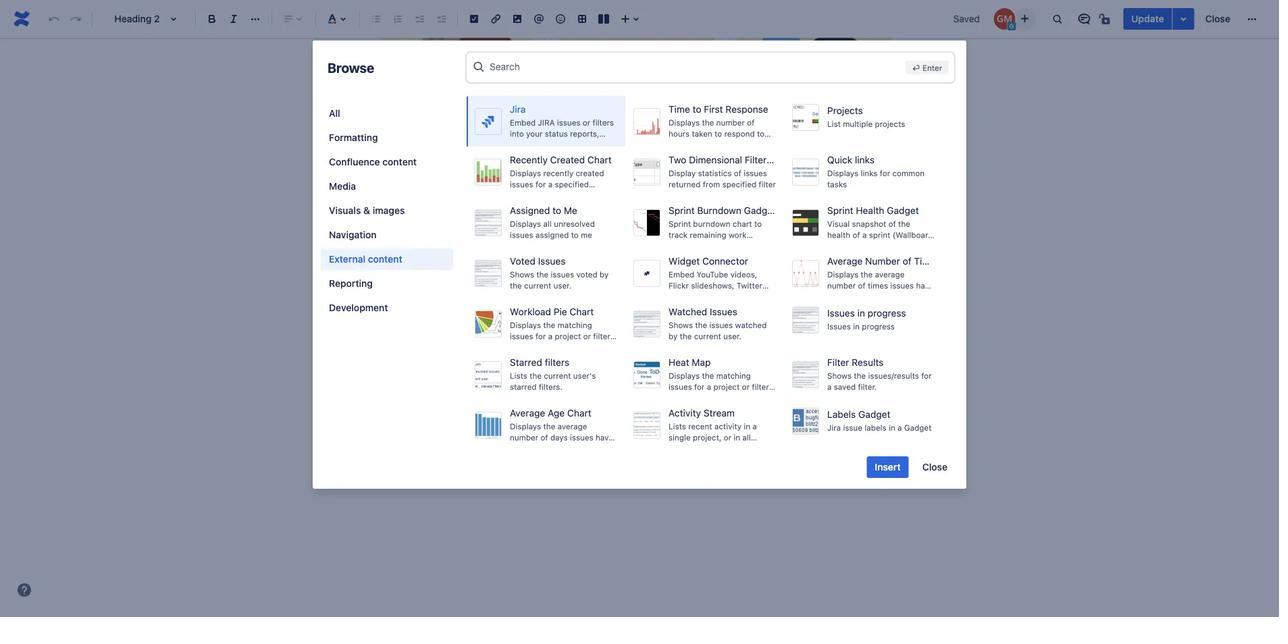 Task type: locate. For each thing, give the bounding box(es) containing it.
0 vertical spatial all
[[544, 219, 552, 229]]

lists
[[510, 371, 528, 381], [669, 422, 686, 431]]

issues in progress issues in progress
[[828, 308, 906, 331]]

1 vertical spatial all
[[743, 433, 751, 442]]

1 horizontal spatial all
[[743, 433, 751, 442]]

to inside create a blog post to share news and announcements with your team and company.
[[492, 356, 501, 369]]

0 vertical spatial average
[[828, 256, 863, 267]]

2 capable) from the left
[[828, 241, 860, 251]]

visual
[[828, 219, 850, 229]]

voted
[[510, 256, 536, 267]]

0 vertical spatial (wallboard
[[893, 230, 933, 240]]

average
[[828, 256, 863, 267], [510, 408, 545, 419]]

1 specified from the left
[[555, 180, 589, 189]]

in down status. at right top
[[858, 308, 865, 319]]

0 vertical spatial filter
[[759, 180, 776, 189]]

me
[[581, 230, 592, 240]]

create for create a blog post to share news and announcements with your team and company.
[[400, 356, 432, 369]]

post for team
[[448, 270, 469, 283]]

issues inside voted issues shows the issues voted by the current user.
[[551, 270, 574, 279]]

lists up single
[[669, 422, 686, 431]]

sprint
[[669, 205, 695, 216], [828, 205, 854, 216], [669, 219, 691, 229]]

1 horizontal spatial specified
[[723, 180, 757, 189]]

a inside sprint health gadget visual snapshot of the health of a sprint (wallboard capable)
[[863, 230, 867, 240]]

from down docs at the top right of page
[[722, 303, 739, 313]]

displays up tasks
[[828, 169, 859, 178]]

0 vertical spatial chart
[[588, 154, 612, 166]]

here down tasks
[[828, 195, 850, 207]]

of left "times"
[[858, 281, 866, 290]]

heat
[[686, 393, 703, 403]]

recently created chart displays recently created issues for a specified project as a bar chart
[[510, 154, 612, 200]]

current up map
[[694, 332, 721, 341]]

for inside quick links displays links for common tasks
[[880, 169, 891, 178]]

2 vertical spatial current
[[544, 371, 571, 381]]

filter. inside filter results shows the issues/results for a saved filter.
[[858, 382, 877, 392]]

as up activity
[[669, 393, 677, 403]]

1 horizontal spatial filter
[[828, 357, 850, 368]]

chart inside workload pie chart displays the matching issues for a project or filter as a pie chart.
[[570, 306, 594, 318]]

1 vertical spatial average
[[510, 408, 545, 419]]

0 vertical spatial blog
[[424, 270, 445, 283]]

burndown
[[698, 205, 742, 216]]

as
[[539, 191, 547, 200], [510, 343, 519, 352], [669, 393, 677, 403]]

matching up map.
[[717, 371, 751, 381]]

content inside confluence content button
[[383, 156, 417, 168]]

1 vertical spatial team
[[711, 356, 735, 369]]

(wallboard up times
[[893, 230, 933, 240]]

and inside widget connector embed youtube videos, flickr slideshows, twitter streams, google docs and other content from the web.
[[753, 292, 767, 302]]

number inside average age chart displays the average number of days issues have been unresolved.
[[510, 433, 539, 442]]

map
[[692, 357, 711, 368]]

create inside create blog post button
[[407, 405, 436, 416]]

multiple
[[843, 119, 873, 129]]

the inside widget connector embed youtube videos, flickr slideshows, twitter streams, google docs and other content from the web.
[[741, 303, 753, 313]]

number up respond
[[717, 118, 745, 127]]

current for watched
[[694, 332, 721, 341]]

meeting
[[632, 194, 671, 207]]

assigned
[[536, 230, 569, 240]]

once
[[728, 270, 752, 283]]

sprint for sprint health gadget
[[828, 205, 854, 216]]

1 horizontal spatial list
[[828, 119, 841, 129]]

of right statistics
[[734, 169, 742, 178]]

1 horizontal spatial shows
[[669, 321, 693, 330]]

0 vertical spatial list
[[828, 119, 841, 129]]

of up the unresolved.
[[541, 433, 548, 442]]

labels
[[865, 423, 887, 433]]

layouts image
[[596, 11, 612, 27]]

recent
[[689, 422, 712, 431]]

share inside create a blog post to share news and announcements with your team and company.
[[504, 356, 531, 369]]

the inside workload pie chart displays the matching issues for a project or filter as a pie chart.
[[544, 321, 556, 330]]

chart up the me
[[570, 191, 590, 200]]

links for for
[[855, 154, 875, 166]]

list left the them
[[781, 195, 798, 207]]

lists inside starred filters lists the current user's starred filters.
[[510, 371, 528, 381]]

user.
[[554, 281, 572, 290], [724, 332, 742, 341]]

0 vertical spatial team
[[514, 270, 539, 283]]

all up assigned
[[544, 219, 552, 229]]

chart up created
[[588, 154, 612, 166]]

status.
[[864, 292, 889, 302]]

filter inside filter results shows the issues/results for a saved filter.
[[828, 357, 850, 368]]

issues up pie
[[510, 332, 534, 341]]

issues inside time to first response displays the number of hours taken to respond to issues for a project or filter.
[[669, 140, 692, 149]]

watched
[[735, 321, 767, 330]]

filter. right 'saved'
[[858, 382, 877, 392]]

in right labels
[[889, 423, 896, 433]]

0 horizontal spatial number
[[510, 433, 539, 442]]

blog down team news
[[424, 270, 445, 283]]

filter up 'announcements'
[[593, 332, 611, 341]]

number inside time to first response displays the number of hours taken to respond to issues for a project or filter.
[[717, 118, 745, 127]]

average
[[875, 270, 905, 279], [558, 422, 587, 431]]

0 horizontal spatial close
[[923, 462, 948, 473]]

issues right statistics
[[744, 169, 767, 178]]

0 vertical spatial matching
[[558, 321, 592, 330]]

post inside create a blog post to share news and announcements with your team and company.
[[468, 356, 489, 369]]

saved
[[834, 382, 856, 392]]

1 horizontal spatial matching
[[717, 371, 751, 381]]

confluence content
[[329, 156, 417, 168]]

1 vertical spatial chart
[[733, 219, 752, 229]]

the inside average number of times in status displays the average number of times issues have been in a status.
[[861, 270, 873, 279]]

a
[[707, 140, 712, 149], [548, 180, 553, 189], [549, 191, 554, 200], [863, 230, 867, 240], [416, 270, 421, 283], [857, 292, 862, 302], [548, 332, 553, 341], [521, 343, 525, 352], [435, 356, 441, 369], [707, 382, 712, 392], [828, 382, 832, 392], [680, 393, 684, 403], [753, 422, 757, 431], [898, 423, 902, 433]]

displays down heat on the right bottom of page
[[669, 371, 700, 381]]

by inside watched issues shows the issues watched by the current user.
[[669, 332, 678, 341]]

average down the starred
[[510, 408, 545, 419]]

filter down the statistics
[[759, 180, 776, 189]]

chart
[[570, 191, 590, 200], [733, 219, 752, 229]]

0 vertical spatial as
[[539, 191, 547, 200]]

1 horizontal spatial news
[[534, 356, 559, 369]]

notes,
[[539, 140, 562, 149]]

1 vertical spatial from
[[722, 303, 739, 313]]

sprint inside sprint health gadget visual snapshot of the health of a sprint (wallboard capable)
[[828, 205, 854, 216]]

filters up the reports,
[[593, 118, 614, 127]]

by right will
[[600, 270, 609, 279]]

for inside main content area, start typing to enter text. text box
[[464, 191, 477, 204]]

1 horizontal spatial (wallboard
[[893, 230, 933, 240]]

project inside recently created chart displays recently created issues for a specified project as a bar chart
[[510, 191, 536, 200]]

1 horizontal spatial add
[[573, 194, 592, 207]]

average up "days"
[[558, 422, 587, 431]]

and left company.
[[400, 374, 418, 387]]

close right insert
[[923, 462, 948, 473]]

common
[[893, 169, 925, 178]]

list them here
[[781, 195, 850, 207]]

links inside main content area, start typing to enter text. text box
[[595, 194, 617, 207]]

1 vertical spatial current
[[694, 332, 721, 341]]

displays down health
[[828, 270, 859, 279]]

0 vertical spatial here
[[828, 195, 850, 207]]

bold ⌘b image
[[204, 11, 220, 27]]

1 horizontal spatial here
[[828, 195, 850, 207]]

1 horizontal spatial close
[[1206, 13, 1231, 24]]

by up with
[[669, 332, 678, 341]]

1 vertical spatial news
[[534, 356, 559, 369]]

1 horizontal spatial filters
[[593, 118, 614, 127]]

a left 'saved'
[[828, 382, 832, 392]]

issues up status
[[557, 118, 581, 127]]

for down recently
[[536, 180, 546, 189]]

heat map displays the matching issues for a project or filter as a heat map.
[[669, 357, 769, 403]]

2 horizontal spatial as
[[669, 393, 677, 403]]

assigned
[[510, 205, 550, 216]]

a inside labels gadget jira issue labels in a gadget
[[898, 423, 902, 433]]

a down snapshot
[[863, 230, 867, 240]]

0 horizontal spatial team
[[380, 244, 411, 259]]

displays inside workload pie chart displays the matching issues for a project or filter as a pie chart.
[[510, 321, 541, 330]]

2 vertical spatial create
[[407, 405, 436, 416]]

been inside average number of times in status displays the average number of times issues have been in a status.
[[828, 292, 846, 302]]

1 vertical spatial have
[[596, 433, 613, 442]]

issues inside recently created chart displays recently created issues for a specified project as a bar chart
[[510, 180, 534, 189]]

0 vertical spatial create
[[380, 270, 413, 283]]

post inside create blog post button
[[461, 405, 480, 416]]

1 vertical spatial filter.
[[858, 382, 877, 392]]

lists inside activity stream lists recent activity in a single project, or in all projects.
[[669, 422, 686, 431]]

0 vertical spatial notes
[[646, 168, 678, 183]]

user. inside watched issues shows the issues watched by the current user.
[[724, 332, 742, 341]]

starred filters lists the current user's starred filters.
[[510, 357, 596, 392]]

sprint burndown gadget sprint burndown chart to track remaining work (wallboard capable)
[[669, 205, 776, 251]]

0 horizontal spatial shows
[[510, 270, 534, 279]]

1 horizontal spatial user.
[[724, 332, 742, 341]]

your up release
[[526, 129, 543, 138]]

0 horizontal spatial lists
[[510, 371, 528, 381]]

your
[[526, 129, 543, 138], [686, 356, 708, 369]]

gadget up labels
[[859, 409, 891, 420]]

chart for recently created chart
[[588, 154, 612, 166]]

chart inside recently created chart displays recently created issues for a specified project as a bar chart
[[588, 154, 612, 166]]

blog for create a blog post to share team news. it will automatically appear here once it's published.
[[424, 270, 445, 283]]

your right with
[[686, 356, 708, 369]]

for
[[695, 140, 705, 149], [880, 169, 891, 178], [536, 180, 546, 189], [464, 191, 477, 204], [536, 332, 546, 341], [922, 371, 932, 381], [695, 382, 705, 392]]

your inside create a blog post to share news and announcements with your team and company.
[[686, 356, 708, 369]]

0 horizontal spatial embed
[[510, 118, 536, 127]]

1 vertical spatial close
[[923, 462, 948, 473]]

as left bar
[[539, 191, 547, 200]]

been up issues in progress issues in progress
[[828, 292, 846, 302]]

team down the statistics
[[783, 169, 814, 183]]

1 vertical spatial list
[[781, 195, 798, 207]]

filter inside workload pie chart displays the matching issues for a project or filter as a pie chart.
[[593, 332, 611, 341]]

filter for filter
[[759, 180, 776, 189]]

navigation
[[329, 229, 377, 241]]

0 vertical spatial filter.
[[752, 140, 771, 149]]

a inside time to first response displays the number of hours taken to respond to issues for a project or filter.
[[707, 140, 712, 149]]

0 horizontal spatial and
[[400, 374, 418, 387]]

appear
[[667, 270, 701, 283]]

issues up hires
[[510, 180, 534, 189]]

blog stream
[[400, 327, 480, 345]]

0 horizontal spatial your
[[526, 129, 543, 138]]

lists up the starred
[[510, 371, 528, 381]]

close
[[1206, 13, 1231, 24], [923, 462, 948, 473]]

to right 'burndown' on the right of page
[[755, 219, 762, 229]]

all
[[329, 108, 340, 119]]

gadget up work
[[744, 205, 776, 216]]

close button right adjust update settings icon
[[1198, 8, 1239, 30]]

2 vertical spatial content
[[691, 303, 719, 313]]

0 horizontal spatial all
[[544, 219, 552, 229]]

0 horizontal spatial filters
[[545, 357, 570, 368]]

your inside jira embed jira issues or filters into your status reports, release notes, requirements or specifications.
[[526, 129, 543, 138]]

user. for watched issues
[[724, 332, 742, 341]]

0 horizontal spatial jira
[[510, 104, 526, 115]]

user. down watched
[[724, 332, 742, 341]]

displays down assigned
[[510, 219, 541, 229]]

0 vertical spatial shows
[[510, 270, 534, 279]]

capable) down work
[[711, 241, 744, 251]]

and
[[753, 292, 767, 302], [562, 356, 580, 369], [400, 374, 418, 387]]

0 horizontal spatial (wallboard
[[669, 241, 709, 251]]

issues down hours on the right top of the page
[[669, 140, 692, 149]]

(wallboard inside sprint health gadget visual snapshot of the health of a sprint (wallboard capable)
[[893, 230, 933, 240]]

as for recently
[[539, 191, 547, 200]]

news down chart.
[[534, 356, 559, 369]]

1 vertical spatial user.
[[724, 332, 742, 341]]

issues inside voted issues shows the issues voted by the current user.
[[538, 256, 566, 267]]

a down taken
[[707, 140, 712, 149]]

progress
[[868, 308, 906, 319], [862, 322, 895, 331]]

external content
[[329, 254, 402, 265]]

shows inside watched issues shows the issues watched by the current user.
[[669, 321, 693, 330]]

2 vertical spatial post
[[461, 405, 480, 416]]

0 vertical spatial current
[[524, 281, 551, 290]]

formatting
[[329, 132, 378, 143]]

0 horizontal spatial close button
[[915, 457, 956, 478]]

watched
[[669, 306, 708, 318]]

1 horizontal spatial as
[[539, 191, 547, 200]]

sprint for sprint burndown gadget
[[669, 205, 695, 216]]

notes down two
[[646, 168, 678, 183]]

filter for chart
[[593, 332, 611, 341]]

0 vertical spatial jira
[[510, 104, 526, 115]]

in up results
[[853, 322, 860, 331]]

chart inside 'sprint burndown gadget sprint burndown chart to track remaining work (wallboard capable)'
[[733, 219, 752, 229]]

been
[[828, 292, 846, 302], [510, 444, 529, 454]]

as inside recently created chart displays recently created issues for a specified project as a bar chart
[[539, 191, 547, 200]]

development
[[329, 302, 388, 313]]

shows up 'saved'
[[828, 371, 852, 381]]

(wallboard inside 'sprint burndown gadget sprint burndown chart to track remaining work (wallboard capable)'
[[669, 241, 709, 251]]

displays inside assigned to me displays all unresolved issues assigned to me
[[510, 219, 541, 229]]

for down taken
[[695, 140, 705, 149]]

embed up into
[[510, 118, 536, 127]]

notes down returned
[[674, 194, 701, 207]]

1 horizontal spatial number
[[717, 118, 745, 127]]

displays
[[669, 118, 700, 127], [510, 169, 541, 178], [828, 169, 859, 178], [510, 219, 541, 229], [828, 270, 859, 279], [510, 321, 541, 330], [669, 371, 700, 381], [510, 422, 541, 431]]

content for confluence content
[[383, 156, 417, 168]]

have inside average number of times in status displays the average number of times issues have been in a status.
[[916, 281, 934, 290]]

0 vertical spatial post
[[448, 270, 469, 283]]

2 specified from the left
[[723, 180, 757, 189]]

saved
[[954, 13, 980, 24]]

and up web.
[[753, 292, 767, 302]]

faqs
[[479, 165, 509, 180]]

all button
[[321, 103, 453, 124]]

0 vertical spatial have
[[916, 281, 934, 290]]

0 horizontal spatial matching
[[558, 321, 592, 330]]

issues inside average age chart displays the average number of days issues have been unresolved.
[[570, 433, 594, 442]]

widget connector embed youtube videos, flickr slideshows, twitter streams, google docs and other content from the web.
[[669, 256, 773, 313]]

0 vertical spatial filters
[[593, 118, 614, 127]]

workload
[[510, 306, 551, 318]]

create a blog post to share team news. it will automatically appear here once it's published.
[[380, 270, 822, 283]]

0 vertical spatial average
[[875, 270, 905, 279]]

create for create blog post
[[407, 405, 436, 416]]

displays down workload
[[510, 321, 541, 330]]

bar
[[556, 191, 568, 200]]

goals
[[817, 169, 848, 183]]

issues
[[538, 256, 566, 267], [710, 306, 738, 318], [828, 308, 855, 319], [828, 322, 851, 331]]

1 capable) from the left
[[711, 241, 744, 251]]

all right project,
[[743, 433, 751, 442]]

team up reporting button
[[380, 244, 411, 259]]

been left the unresolved.
[[510, 444, 529, 454]]

content inside external content button
[[368, 254, 402, 265]]

0 vertical spatial your
[[526, 129, 543, 138]]

all inside assigned to me displays all unresolved issues assigned to me
[[544, 219, 552, 229]]

for right 'issues/results'
[[922, 371, 932, 381]]

1 horizontal spatial close button
[[1198, 8, 1239, 30]]

average inside average number of times in status displays the average number of times issues have been in a status.
[[875, 270, 905, 279]]

chart inside average age chart displays the average number of days issues have been unresolved.
[[568, 408, 592, 419]]

to right taken
[[715, 129, 722, 138]]

have down times
[[916, 281, 934, 290]]

1 vertical spatial jira
[[828, 423, 841, 433]]

for inside the heat map displays the matching issues for a project or filter as a heat map.
[[695, 382, 705, 392]]

giulia masi image
[[994, 8, 1016, 30]]

1 horizontal spatial capable)
[[828, 241, 860, 251]]

0 horizontal spatial average
[[510, 408, 545, 419]]

number for chart
[[510, 433, 539, 442]]

0 vertical spatial filter
[[745, 154, 767, 166]]

gadget
[[744, 205, 776, 216], [887, 205, 919, 216], [859, 409, 891, 420], [905, 423, 932, 433]]

0 vertical spatial close
[[1206, 13, 1231, 24]]

displays down recently
[[510, 169, 541, 178]]

a left status. at right top
[[857, 292, 862, 302]]

number left "times"
[[828, 281, 856, 290]]

1 horizontal spatial been
[[828, 292, 846, 302]]

0 vertical spatial content
[[383, 156, 417, 168]]

share
[[485, 270, 512, 283], [504, 356, 531, 369]]

1 vertical spatial lists
[[669, 422, 686, 431]]

1 horizontal spatial from
[[722, 303, 739, 313]]

undo ⌘z image
[[46, 11, 62, 27]]

1 vertical spatial by
[[669, 332, 678, 341]]

average for average age chart
[[510, 408, 545, 419]]

shows inside voted issues shows the issues voted by the current user.
[[510, 270, 534, 279]]

issues left voted
[[551, 270, 574, 279]]

project down respond
[[714, 140, 740, 149]]

links right quick
[[855, 154, 875, 166]]

post down company.
[[461, 405, 480, 416]]

the inside time to first response displays the number of hours taken to respond to issues for a project or filter.
[[702, 118, 714, 127]]

flickr
[[669, 281, 689, 290]]

of
[[747, 118, 755, 127], [734, 169, 742, 178], [889, 219, 896, 229], [853, 230, 861, 240], [903, 256, 912, 267], [858, 281, 866, 290], [541, 433, 548, 442]]

chart.
[[541, 343, 563, 352]]

displays inside average number of times in status displays the average number of times issues have been in a status.
[[828, 270, 859, 279]]

current up workload
[[524, 281, 551, 290]]

a inside average number of times in status displays the average number of times issues have been in a status.
[[857, 292, 862, 302]]

average inside average age chart displays the average number of days issues have been unresolved.
[[558, 422, 587, 431]]

1 vertical spatial create
[[400, 356, 432, 369]]

matching down pie
[[558, 321, 592, 330]]

⏎ enter
[[913, 63, 943, 72]]

filters.
[[539, 382, 563, 392]]

issues up news.
[[538, 256, 566, 267]]

0 horizontal spatial user.
[[554, 281, 572, 290]]

&
[[364, 205, 370, 216]]

blog
[[424, 270, 445, 283], [443, 356, 465, 369], [439, 405, 458, 416]]

by
[[600, 270, 609, 279], [669, 332, 678, 341]]

blog
[[400, 327, 430, 345]]

displays up hours on the right top of the page
[[669, 118, 700, 127]]

1 horizontal spatial by
[[669, 332, 678, 341]]

blog inside create blog post button
[[439, 405, 458, 416]]

chart right pie
[[570, 306, 594, 318]]

issues inside watched issues shows the issues watched by the current user.
[[710, 321, 733, 330]]

google
[[703, 292, 730, 302]]

close button right 'insert' "button"
[[915, 457, 956, 478]]

or
[[583, 118, 591, 127], [742, 140, 750, 149], [510, 151, 518, 161], [583, 332, 591, 341], [742, 382, 750, 392], [724, 433, 732, 442]]

sprint health gadget visual snapshot of the health of a sprint (wallboard capable)
[[828, 205, 933, 251]]

as inside the heat map displays the matching issues for a project or filter as a heat map.
[[669, 393, 677, 403]]

create up 'blog posts' "image"
[[380, 270, 413, 283]]

tasks
[[828, 180, 847, 189]]

average down number
[[875, 270, 905, 279]]

activity stream lists recent activity in a single project, or in all projects.
[[669, 408, 757, 454]]

to
[[693, 104, 702, 115], [715, 129, 722, 138], [757, 129, 765, 138], [619, 194, 629, 207], [553, 205, 562, 216], [755, 219, 762, 229], [571, 230, 579, 240], [472, 270, 482, 283], [492, 356, 501, 369]]

2 horizontal spatial shows
[[828, 371, 852, 381]]

2 vertical spatial shows
[[828, 371, 852, 381]]

external content button
[[321, 249, 453, 270]]

filter up 'saved'
[[828, 357, 850, 368]]

2 vertical spatial links
[[595, 194, 617, 207]]

current up filters. on the left of page
[[544, 371, 571, 381]]

1 vertical spatial (wallboard
[[669, 241, 709, 251]]

matching inside workload pie chart displays the matching issues for a project or filter as a pie chart.
[[558, 321, 592, 330]]

italic ⌘i image
[[226, 11, 242, 27]]

to left starred
[[492, 356, 501, 369]]

specified down statistics
[[723, 180, 757, 189]]

issues down assigned
[[510, 230, 534, 240]]

close right adjust update settings icon
[[1206, 13, 1231, 24]]

0 vertical spatial user.
[[554, 281, 572, 290]]

list inside projects list multiple projects
[[828, 119, 841, 129]]

the inside sprint health gadget visual snapshot of the health of a sprint (wallboard capable)
[[899, 219, 911, 229]]

1 vertical spatial filter
[[593, 332, 611, 341]]

visuals & images
[[329, 205, 405, 216]]

chart for average age chart
[[568, 408, 592, 419]]

content down navigation button
[[368, 254, 402, 265]]

to down meeting on the top
[[619, 194, 629, 207]]

0 horizontal spatial here
[[704, 270, 725, 283]]

0 vertical spatial embed
[[510, 118, 536, 127]]

from down statistics
[[703, 180, 720, 189]]

confluence image
[[11, 8, 32, 30], [11, 8, 32, 30]]

specified up bar
[[555, 180, 589, 189]]

current inside watched issues shows the issues watched by the current user.
[[694, 332, 721, 341]]

content
[[383, 156, 417, 168], [368, 254, 402, 265], [691, 303, 719, 313]]

1 vertical spatial blog
[[443, 356, 465, 369]]

0 horizontal spatial as
[[510, 343, 519, 352]]

0 horizontal spatial news
[[414, 244, 444, 259]]

filters down chart.
[[545, 357, 570, 368]]

content down formatting button
[[383, 156, 417, 168]]

0 vertical spatial links
[[855, 154, 875, 166]]

shows inside filter results shows the issues/results for a saved filter.
[[828, 371, 852, 381]]

of down response
[[747, 118, 755, 127]]

1 vertical spatial embed
[[669, 270, 695, 279]]

2 vertical spatial number
[[510, 433, 539, 442]]

track
[[669, 230, 688, 240]]

will
[[581, 270, 597, 283]]



Task type: vqa. For each thing, say whether or not it's contained in the screenshot.
Atlas project key
no



Task type: describe. For each thing, give the bounding box(es) containing it.
average for average number of times in status
[[828, 256, 863, 267]]

created
[[576, 169, 604, 178]]

the inside average age chart displays the average number of days issues have been unresolved.
[[544, 422, 556, 431]]

browse dialog
[[313, 41, 982, 618]]

gadget right labels
[[905, 423, 932, 433]]

projects list multiple projects
[[828, 105, 906, 129]]

reporting
[[329, 278, 373, 289]]

project inside workload pie chart displays the matching issues for a project or filter as a pie chart.
[[555, 332, 581, 341]]

quick
[[828, 154, 853, 166]]

filter. inside time to first response displays the number of hours taken to respond to issues for a project or filter.
[[752, 140, 771, 149]]

hires
[[503, 191, 527, 204]]

two dimensional filter statistics display statistics of issues returned from specified filter
[[669, 154, 810, 189]]

gadget inside sprint health gadget visual snapshot of the health of a sprint (wallboard capable)
[[887, 205, 919, 216]]

post for news
[[468, 356, 489, 369]]

youtube
[[697, 270, 729, 279]]

number inside average number of times in status displays the average number of times issues have been in a status.
[[828, 281, 856, 290]]

jira inside jira embed jira issues or filters into your status reports, release notes, requirements or specifications.
[[510, 104, 526, 115]]

recently
[[544, 169, 574, 178]]

a up chart.
[[548, 332, 553, 341]]

list inside main content area, start typing to enter text. text box
[[781, 195, 798, 207]]

stream
[[434, 327, 480, 345]]

display
[[669, 169, 696, 178]]

specified inside two dimensional filter statistics display statistics of issues returned from specified filter
[[723, 180, 757, 189]]

team for team goals
[[783, 169, 814, 183]]

a up map.
[[707, 382, 712, 392]]

map.
[[705, 393, 723, 403]]

team goals
[[783, 169, 848, 183]]

user's
[[573, 371, 596, 381]]

table image
[[574, 11, 590, 27]]

emoji image
[[553, 11, 569, 27]]

or inside the heat map displays the matching issues for a project or filter as a heat map.
[[742, 382, 750, 392]]

to up stream
[[472, 270, 482, 283]]

team for team news
[[380, 244, 411, 259]]

twitter
[[737, 281, 763, 290]]

time to first response displays the number of hours taken to respond to issues for a project or filter.
[[669, 104, 771, 149]]

displays inside time to first response displays the number of hours taken to respond to issues for a project or filter.
[[669, 118, 700, 127]]

matching inside the heat map displays the matching issues for a project or filter as a heat map.
[[717, 371, 751, 381]]

status
[[954, 256, 982, 267]]

all inside activity stream lists recent activity in a single project, or in all projects.
[[743, 433, 751, 442]]

issues inside two dimensional filter statistics display statistics of issues returned from specified filter
[[744, 169, 767, 178]]

announcements
[[583, 356, 661, 369]]

widget
[[669, 256, 700, 267]]

labels
[[828, 409, 856, 420]]

or inside activity stream lists recent activity in a single project, or in all projects.
[[724, 433, 732, 442]]

news inside create a blog post to share news and announcements with your team and company.
[[534, 356, 559, 369]]

insert button
[[867, 457, 909, 478]]

for inside filter results shows the issues/results for a saved filter.
[[922, 371, 932, 381]]

adjust update settings image
[[1176, 11, 1192, 27]]

in inside labels gadget jira issue labels in a gadget
[[889, 423, 896, 433]]

search field
[[490, 54, 901, 79]]

of up the sprint
[[889, 219, 896, 229]]

issues inside jira embed jira issues or filters into your status reports, release notes, requirements or specifications.
[[557, 118, 581, 127]]

statistics
[[698, 169, 732, 178]]

automatically
[[600, 270, 664, 283]]

outdent ⇧tab image
[[411, 11, 428, 27]]

project inside time to first response displays the number of hours taken to respond to issues for a project or filter.
[[714, 140, 740, 149]]

shows for filter
[[828, 371, 852, 381]]

published.
[[772, 270, 822, 283]]

news.
[[542, 270, 570, 283]]

share for team
[[485, 270, 512, 283]]

team news
[[380, 244, 444, 259]]

a down team news
[[416, 270, 421, 283]]

slideshows,
[[691, 281, 735, 290]]

been inside average age chart displays the average number of days issues have been unresolved.
[[510, 444, 529, 454]]

docs
[[732, 292, 751, 302]]

to left 'first'
[[693, 104, 702, 115]]

to right respond
[[757, 129, 765, 138]]

days
[[551, 433, 568, 442]]

1 vertical spatial here
[[704, 270, 725, 283]]

a down recently
[[548, 180, 553, 189]]

voted
[[577, 270, 598, 279]]

content inside widget connector embed youtube videos, flickr slideshows, twitter streams, google docs and other content from the web.
[[691, 303, 719, 313]]

displays inside quick links displays links for common tasks
[[828, 169, 859, 178]]

meeting notes
[[597, 168, 678, 183]]

action item image
[[466, 11, 482, 27]]

them
[[801, 195, 826, 207]]

age
[[548, 408, 565, 419]]

issues inside watched issues shows the issues watched by the current user.
[[710, 306, 738, 318]]

voted issues shows the issues voted by the current user.
[[510, 256, 609, 290]]

dimensional
[[689, 154, 743, 166]]

capable) inside 'sprint burndown gadget sprint burndown chart to track remaining work (wallboard capable)'
[[711, 241, 744, 251]]

lists for starred filters
[[510, 371, 528, 381]]

taken
[[692, 129, 713, 138]]

displays inside the heat map displays the matching issues for a project or filter as a heat map.
[[669, 371, 700, 381]]

update button
[[1124, 8, 1173, 30]]

chart for workload pie chart
[[570, 306, 594, 318]]

add for onboarding faqs
[[391, 191, 410, 204]]

add for meeting notes
[[573, 194, 592, 207]]

jira embed jira issues or filters into your status reports, release notes, requirements or specifications.
[[510, 104, 614, 161]]

shows for watched
[[669, 321, 693, 330]]

user. for voted issues
[[554, 281, 572, 290]]

number for first
[[717, 118, 745, 127]]

links for notes
[[595, 194, 617, 207]]

response
[[726, 104, 769, 115]]

link image
[[488, 11, 504, 27]]

as for heat
[[669, 393, 677, 403]]

sprint
[[869, 230, 891, 240]]

a left heat
[[680, 393, 684, 403]]

chart inside recently created chart displays recently created issues for a specified project as a bar chart
[[570, 191, 590, 200]]

add image, video, or file image
[[509, 11, 526, 27]]

from inside widget connector embed youtube videos, flickr slideshows, twitter streams, google docs and other content from the web.
[[722, 303, 739, 313]]

onboarding
[[409, 165, 476, 180]]

stream
[[704, 408, 735, 419]]

new
[[480, 191, 500, 204]]

2 vertical spatial and
[[400, 374, 418, 387]]

in down activity
[[734, 433, 741, 442]]

embed inside jira embed jira issues or filters into your status reports, release notes, requirements or specifications.
[[510, 118, 536, 127]]

0 vertical spatial news
[[414, 244, 444, 259]]

times
[[914, 256, 941, 267]]

times
[[868, 281, 889, 290]]

0 vertical spatial close button
[[1198, 8, 1239, 30]]

to down unresolved
[[571, 230, 579, 240]]

Main content area, start typing to enter text. text field
[[372, 0, 902, 520]]

single
[[669, 433, 691, 442]]

average age chart displays the average number of days issues have been unresolved.
[[510, 408, 613, 454]]

connector
[[703, 256, 749, 267]]

release
[[510, 140, 537, 149]]

workload pie chart displays the matching issues for a project or filter as a pie chart.
[[510, 306, 611, 352]]

a inside activity stream lists recent activity in a single project, or in all projects.
[[753, 422, 757, 431]]

a inside filter results shows the issues/results for a saved filter.
[[828, 382, 832, 392]]

in right activity
[[744, 422, 751, 431]]

1 vertical spatial notes
[[674, 194, 701, 207]]

insert
[[875, 462, 901, 473]]

the inside filter results shows the issues/results for a saved filter.
[[854, 371, 866, 381]]

reports,
[[570, 129, 600, 138]]

company.
[[421, 374, 468, 387]]

of inside average age chart displays the average number of days issues have been unresolved.
[[541, 433, 548, 442]]

content for external content
[[368, 254, 402, 265]]

browse
[[328, 59, 374, 75]]

to inside 'sprint burndown gadget sprint burndown chart to track remaining work (wallboard capable)'
[[755, 219, 762, 229]]

in right times
[[943, 256, 951, 267]]

specified inside recently created chart displays recently created issues for a specified project as a bar chart
[[555, 180, 589, 189]]

as inside workload pie chart displays the matching issues for a project or filter as a pie chart.
[[510, 343, 519, 352]]

issues inside assigned to me displays all unresolved issues assigned to me
[[510, 230, 534, 240]]

of left times
[[903, 256, 912, 267]]

by for watched issues
[[669, 332, 678, 341]]

share for news
[[504, 356, 531, 369]]

0 vertical spatial progress
[[868, 308, 906, 319]]

embed inside widget connector embed youtube videos, flickr slideshows, twitter streams, google docs and other content from the web.
[[669, 270, 695, 279]]

1 horizontal spatial and
[[562, 356, 580, 369]]

first
[[704, 104, 723, 115]]

heat
[[669, 357, 690, 368]]

create blog post
[[407, 405, 480, 416]]

redo ⌘⇧z image
[[68, 11, 84, 27]]

of down snapshot
[[853, 230, 861, 240]]

issues inside workload pie chart displays the matching issues for a project or filter as a pie chart.
[[510, 332, 534, 341]]

issues inside average number of times in status displays the average number of times issues have been in a status.
[[891, 281, 914, 290]]

shows for voted
[[510, 270, 534, 279]]

by for voted issues
[[600, 270, 609, 279]]

web.
[[755, 303, 773, 313]]

1 vertical spatial close button
[[915, 457, 956, 478]]

health
[[828, 230, 851, 240]]

capable) inside sprint health gadget visual snapshot of the health of a sprint (wallboard capable)
[[828, 241, 860, 251]]

a inside create a blog post to share news and announcements with your team and company.
[[435, 356, 441, 369]]

⏎
[[913, 63, 921, 72]]

activity
[[715, 422, 742, 431]]

two
[[669, 154, 687, 166]]

confluence
[[329, 156, 380, 168]]

of inside two dimensional filter statistics display statistics of issues returned from specified filter
[[734, 169, 742, 178]]

numbered list ⌘⇧7 image
[[390, 11, 406, 27]]

0 horizontal spatial team
[[514, 270, 539, 283]]

requirements
[[565, 140, 614, 149]]

project inside the heat map displays the matching issues for a project or filter as a heat map.
[[714, 382, 740, 392]]

in left status. at right top
[[848, 292, 855, 302]]

issues up results
[[828, 308, 855, 319]]

1 vertical spatial progress
[[862, 322, 895, 331]]

jira inside labels gadget jira issue labels in a gadget
[[828, 423, 841, 433]]

lists for activity stream
[[669, 422, 686, 431]]

indent tab image
[[433, 11, 449, 27]]

issues up 'saved'
[[828, 322, 851, 331]]

a left bar
[[549, 191, 554, 200]]

number
[[866, 256, 901, 267]]

of inside time to first response displays the number of hours taken to respond to issues for a project or filter.
[[747, 118, 755, 127]]

projects
[[875, 119, 906, 129]]

hours
[[669, 129, 690, 138]]

bullet list ⌘⇧8 image
[[368, 11, 384, 27]]

or inside workload pie chart displays the matching issues for a project or filter as a pie chart.
[[583, 332, 591, 341]]

current inside starred filters lists the current user's starred filters.
[[544, 371, 571, 381]]

for inside time to first response displays the number of hours taken to respond to issues for a project or filter.
[[695, 140, 705, 149]]

issues inside the heat map displays the matching issues for a project or filter as a heat map.
[[669, 382, 692, 392]]

filter inside two dimensional filter statistics display statistics of issues returned from specified filter
[[745, 154, 767, 166]]

burndown
[[693, 219, 731, 229]]

issues/results
[[869, 371, 920, 381]]

average number of times in status displays the average number of times issues have been in a status.
[[828, 256, 982, 302]]

the inside the heat map displays the matching issues for a project or filter as a heat map.
[[702, 371, 714, 381]]

unresolved
[[554, 219, 595, 229]]

1 vertical spatial links
[[861, 169, 878, 178]]

advanced search image
[[472, 60, 486, 74]]

for inside workload pie chart displays the matching issues for a project or filter as a pie chart.
[[536, 332, 546, 341]]

project,
[[693, 433, 722, 442]]

or inside time to first response displays the number of hours taken to respond to issues for a project or filter.
[[742, 140, 750, 149]]

current for voted
[[524, 281, 551, 290]]

filters inside jira embed jira issues or filters into your status reports, release notes, requirements or specifications.
[[593, 118, 614, 127]]

displays inside average age chart displays the average number of days issues have been unresolved.
[[510, 422, 541, 431]]

enter
[[923, 63, 943, 72]]

media
[[329, 181, 356, 192]]

the inside starred filters lists the current user's starred filters.
[[530, 371, 542, 381]]

filters inside starred filters lists the current user's starred filters.
[[545, 357, 570, 368]]

create for create a blog post to share team news. it will automatically appear here once it's published.
[[380, 270, 413, 283]]

team inside create a blog post to share news and announcements with your team and company.
[[711, 356, 735, 369]]

create a blog post to share news and announcements with your team and company.
[[400, 356, 735, 387]]

to left the me
[[553, 205, 562, 216]]

a left pie
[[521, 343, 525, 352]]

from inside two dimensional filter statistics display statistics of issues returned from specified filter
[[703, 180, 720, 189]]

statistics
[[770, 154, 810, 166]]

displays inside recently created chart displays recently created issues for a specified project as a bar chart
[[510, 169, 541, 178]]

blog posts image
[[386, 297, 402, 313]]

filter results shows the issues/results for a saved filter.
[[828, 357, 932, 392]]

for inside recently created chart displays recently created issues for a specified project as a bar chart
[[536, 180, 546, 189]]

filter inside the heat map displays the matching issues for a project or filter as a heat map.
[[752, 382, 769, 392]]

mention image
[[531, 11, 547, 27]]

gadget inside 'sprint burndown gadget sprint burndown chart to track remaining work (wallboard capable)'
[[744, 205, 776, 216]]

blog for create a blog post to share news and announcements with your team and company.
[[443, 356, 465, 369]]

time
[[669, 104, 690, 115]]



